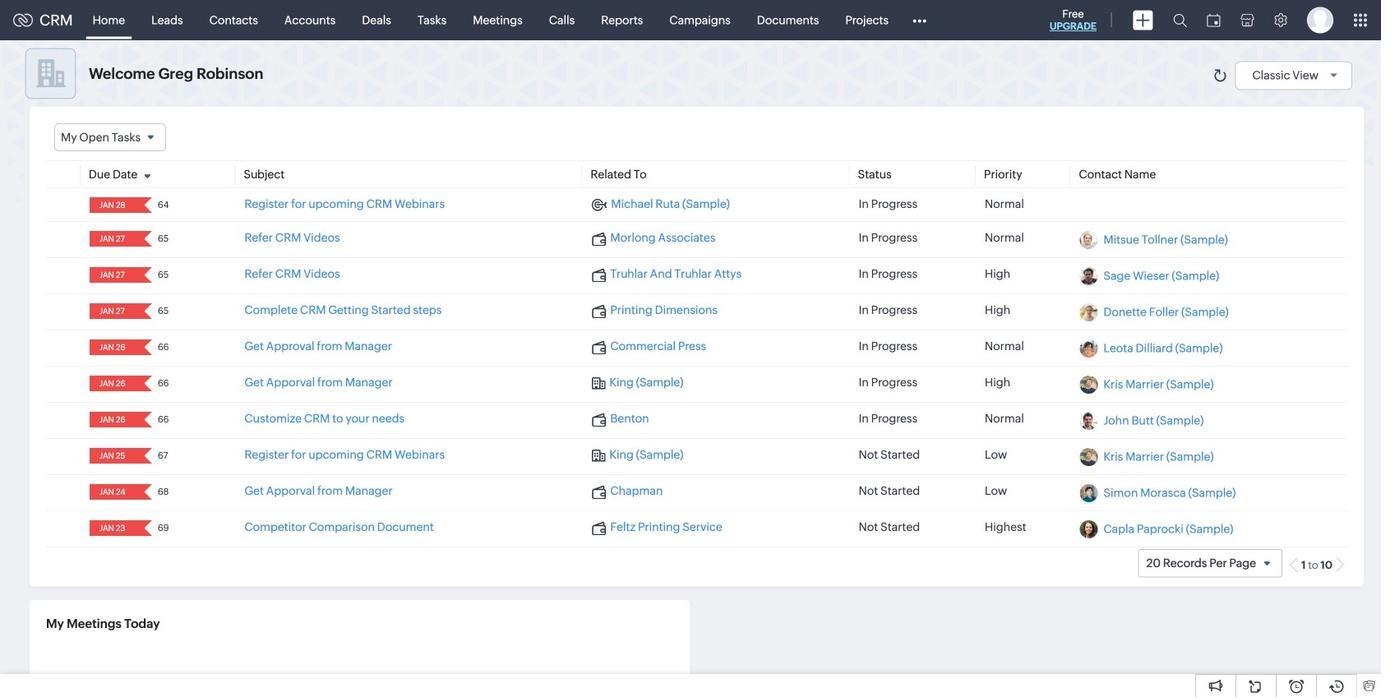 Task type: describe. For each thing, give the bounding box(es) containing it.
search image
[[1174, 13, 1188, 27]]

logo image
[[13, 14, 33, 27]]

search element
[[1164, 0, 1198, 40]]

calendar image
[[1207, 14, 1221, 27]]

Other Modules field
[[902, 7, 938, 33]]

create menu image
[[1133, 10, 1154, 30]]

profile image
[[1308, 7, 1334, 33]]

profile element
[[1298, 0, 1344, 40]]



Task type: vqa. For each thing, say whether or not it's contained in the screenshot.
Other Modules field
yes



Task type: locate. For each thing, give the bounding box(es) containing it.
None field
[[54, 123, 166, 151], [94, 198, 133, 213], [94, 231, 133, 247], [94, 267, 133, 283], [94, 304, 133, 319], [94, 340, 133, 355], [94, 376, 133, 392], [94, 412, 133, 428], [94, 448, 133, 464], [94, 485, 133, 500], [94, 521, 133, 536], [54, 123, 166, 151], [94, 198, 133, 213], [94, 231, 133, 247], [94, 267, 133, 283], [94, 304, 133, 319], [94, 340, 133, 355], [94, 376, 133, 392], [94, 412, 133, 428], [94, 448, 133, 464], [94, 485, 133, 500], [94, 521, 133, 536]]

create menu element
[[1124, 0, 1164, 40]]



